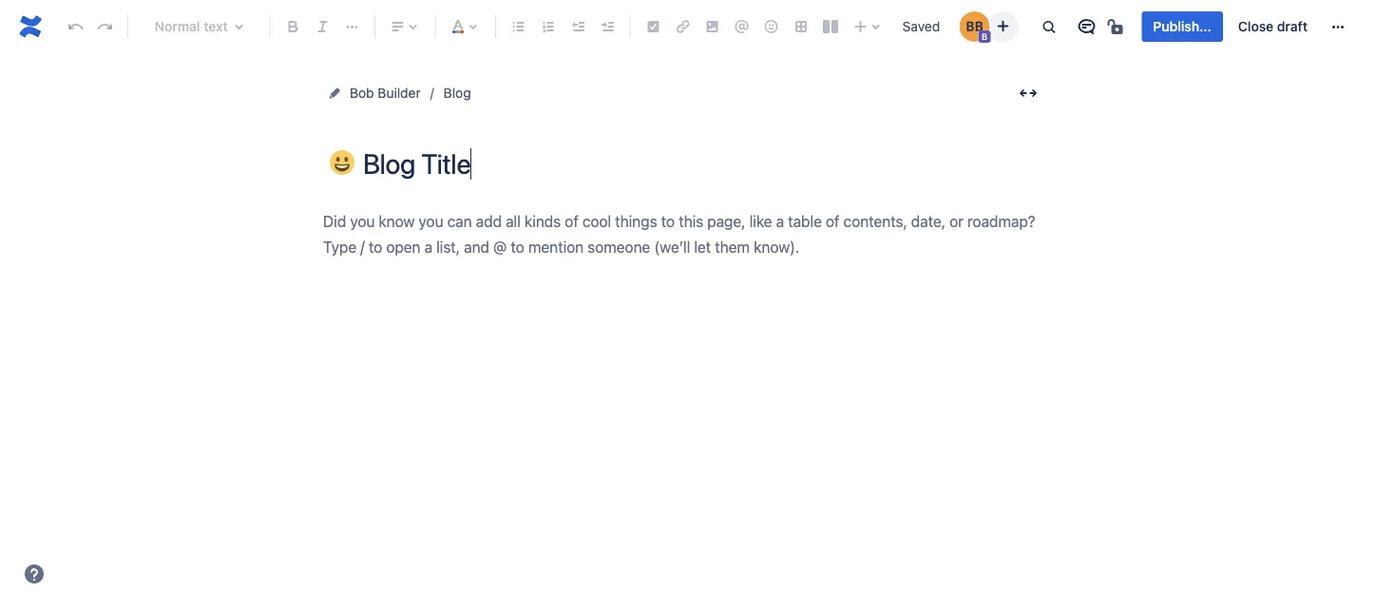 Task type: locate. For each thing, give the bounding box(es) containing it.
:grinning: image
[[330, 150, 354, 175], [330, 150, 354, 175]]

help image
[[23, 563, 46, 585]]

publish...
[[1153, 19, 1212, 34]]

confluence image
[[15, 11, 46, 42]]

table image
[[790, 15, 812, 38]]

confluence image
[[15, 11, 46, 42]]

link image
[[671, 15, 694, 38]]

more image
[[1327, 15, 1350, 38]]

no restrictions image
[[1106, 15, 1129, 38]]

redo ⌘⇧z image
[[94, 15, 117, 38]]

layouts image
[[819, 15, 842, 38]]

outdent ⇧tab image
[[566, 15, 589, 38]]

mention image
[[730, 15, 753, 38]]

move this blog image
[[327, 86, 342, 101]]

close
[[1238, 19, 1274, 34]]

indent tab image
[[596, 15, 619, 38]]

bullet list ⌘⇧8 image
[[507, 15, 530, 38]]

action item image
[[642, 15, 665, 38]]

blog
[[444, 85, 471, 101]]

bob
[[350, 85, 374, 101]]

make page full-width image
[[1017, 82, 1040, 105]]

bob builder link
[[350, 82, 421, 105]]



Task type: describe. For each thing, give the bounding box(es) containing it.
publish... button
[[1142, 11, 1223, 42]]

Main content area, start typing to enter text. text field
[[323, 208, 1045, 260]]

blog link
[[444, 82, 471, 105]]

invite to edit image
[[992, 15, 1014, 38]]

find and replace image
[[1037, 15, 1060, 38]]

saved
[[903, 19, 940, 34]]

bob builder
[[350, 85, 421, 101]]

close draft
[[1238, 19, 1308, 34]]

draft
[[1277, 19, 1308, 34]]

add image, video, or file image
[[701, 15, 724, 38]]

comment icon image
[[1075, 15, 1098, 38]]

emoji image
[[760, 15, 783, 38]]

italic ⌘i image
[[311, 15, 334, 38]]

more formatting image
[[341, 15, 364, 38]]

bold ⌘b image
[[282, 15, 304, 38]]

builder
[[378, 85, 421, 101]]

undo ⌘z image
[[64, 15, 87, 38]]

close draft button
[[1227, 11, 1319, 42]]

bob builder image
[[959, 11, 990, 42]]

Blog post title text field
[[363, 148, 1045, 180]]

numbered list ⌘⇧7 image
[[537, 15, 560, 38]]



Task type: vqa. For each thing, say whether or not it's contained in the screenshot.
Workflow
no



